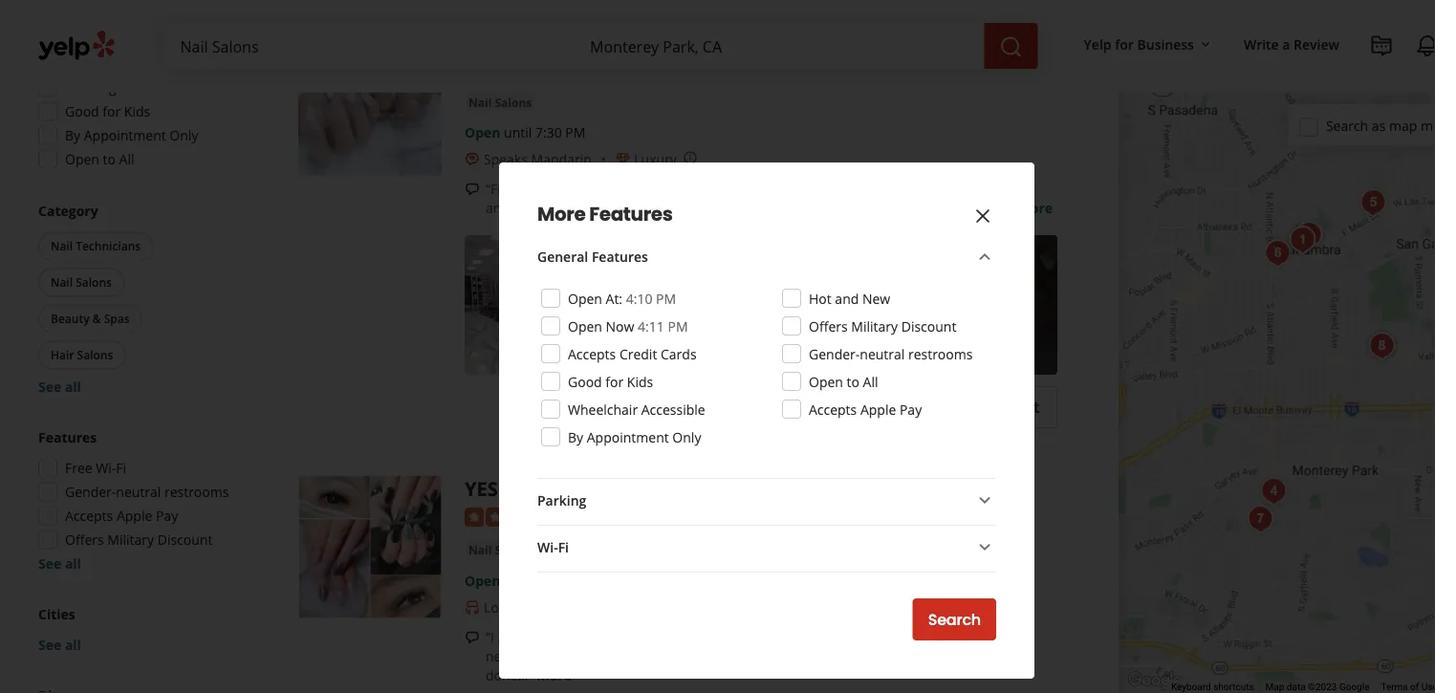 Task type: describe. For each thing, give the bounding box(es) containing it.
yes nails & lashes link
[[465, 475, 641, 502]]

by appointment only inside more features dialog
[[568, 428, 701, 446]]

16 speech v2 image
[[465, 630, 480, 645]]

yelp
[[1084, 35, 1112, 53]]

business
[[1138, 35, 1194, 53]]

offers military discount inside more features dialog
[[809, 317, 957, 335]]

locally
[[484, 598, 526, 616]]

16 speech v2 image
[[465, 182, 480, 197]]

0 vertical spatial am
[[498, 628, 518, 646]]

more features dialog
[[0, 0, 1435, 693]]

eyelash service link
[[543, 540, 638, 559]]

1 vertical spatial restrooms
[[164, 483, 229, 501]]

reviews) for (396 reviews)
[[629, 507, 680, 525]]

16 chevron down v2 image
[[1198, 37, 1213, 52]]

offering a deal
[[65, 78, 159, 97]]

those…"
[[964, 199, 1014, 217]]

delivered
[[777, 628, 834, 646]]

by inside "group"
[[65, 126, 80, 144]]

features inside "group"
[[38, 428, 97, 447]]

accepts apple pay inside more features dialog
[[809, 400, 922, 418]]

p7 beaute day spa
[[465, 32, 641, 58]]

owned
[[530, 598, 572, 616]]

nail down "4.7 star rating" image
[[469, 542, 492, 557]]

7:30 for beaute
[[535, 123, 562, 141]]

see all button for features
[[38, 555, 81, 573]]

military inside "group"
[[107, 531, 154, 549]]

and up just
[[719, 628, 742, 646]]

open down hot
[[809, 372, 843, 391]]

24 chevron down v2 image for fi
[[974, 536, 996, 559]]

mpj nail spa image
[[1255, 472, 1293, 511]]

salons for the hair salons button
[[77, 347, 113, 363]]

had
[[912, 647, 936, 665]]

for inside "i am in love!!! i asked for mani-pedi and they delivered it to perfection. my fingers have never looked so beautiful and i am just so happy about the results. i had my manicure done…"
[[630, 628, 648, 646]]

just
[[705, 647, 728, 665]]

nail salons for middle nail salons button
[[51, 274, 112, 290]]

all inside more features dialog
[[863, 372, 878, 391]]

(317 reviews)
[[598, 64, 680, 82]]

all inside "group"
[[119, 150, 134, 168]]

24 chevron down v2 image
[[974, 489, 996, 512]]

could
[[722, 179, 757, 198]]

wow.
[[661, 179, 700, 198]]

and inside "first thing i have to say is... wow. if i could give it 6 stars, i would. this place is amazing and so are their chairs. it makes a huge difference going to a
[[486, 199, 510, 217]]

good for kids for offering
[[65, 102, 150, 120]]

nail up beauty
[[51, 274, 73, 290]]

as
[[1372, 116, 1386, 135]]

free
[[65, 459, 92, 477]]

wi-fi
[[537, 538, 569, 556]]

i left had
[[905, 647, 909, 665]]

thing
[[521, 179, 553, 198]]

i left "asked"
[[583, 628, 587, 646]]

happy
[[750, 647, 788, 665]]

open up 16 locally owned v2 icon
[[465, 571, 501, 590]]

group containing features
[[33, 428, 237, 573]]

and inside more features dialog
[[835, 289, 859, 307]]

good for by
[[65, 102, 99, 120]]

gender-neutral restrooms inside "group"
[[65, 483, 229, 501]]

open left "at:"
[[568, 289, 602, 307]]

more features
[[537, 201, 673, 228]]

notifications image
[[1416, 34, 1435, 57]]

it for lashes
[[838, 628, 846, 646]]

beauty & spas
[[51, 311, 130, 327]]

1 vertical spatial nail salons button
[[38, 268, 124, 297]]

good for kids for accepts
[[568, 372, 653, 391]]

gender- inside more features dialog
[[809, 345, 860, 363]]

1 horizontal spatial more link
[[1018, 199, 1053, 217]]

i down mani-
[[675, 647, 679, 665]]

cities
[[38, 605, 75, 624]]

open at: 4:10 pm
[[568, 289, 676, 307]]

looked
[[525, 647, 567, 665]]

0 vertical spatial more
[[1018, 199, 1053, 217]]

are
[[531, 199, 552, 217]]

"i am in love!!! i asked for mani-pedi and they delivered it to perfection. my fingers have never looked so beautiful and i am just so happy about the results. i had my manicure done…"
[[486, 628, 1035, 684]]

day
[[565, 32, 602, 58]]

see all for category
[[38, 378, 81, 396]]

by appointment only inside "group"
[[65, 126, 198, 144]]

features for more features
[[589, 201, 673, 228]]

projects image
[[1370, 34, 1393, 57]]

the
[[832, 647, 853, 665]]

4.7 star rating image
[[465, 508, 568, 527]]

accepts down free wi-fi
[[65, 507, 113, 525]]

gender-neutral restrooms inside more features dialog
[[809, 345, 973, 363]]

accepts apple pay inside "group"
[[65, 507, 178, 525]]

spas
[[104, 311, 130, 327]]

request
[[851, 397, 912, 418]]

search for search as map mo
[[1326, 116, 1369, 135]]

military inside more features dialog
[[851, 317, 898, 335]]

beaute
[[493, 32, 561, 58]]

map region
[[1079, 47, 1435, 693]]

mo
[[1421, 116, 1435, 135]]

2 vertical spatial nail salons button
[[465, 540, 536, 559]]

1 horizontal spatial so
[[570, 647, 585, 665]]

open up category
[[65, 150, 99, 168]]

accepts left an
[[809, 400, 857, 418]]

is...
[[637, 179, 658, 198]]

perfection.
[[866, 628, 933, 646]]

search button
[[913, 599, 996, 641]]

4:10
[[626, 289, 653, 307]]

to inside "group"
[[103, 150, 116, 168]]

have inside "i am in love!!! i asked for mani-pedi and they delivered it to perfection. my fingers have never looked so beautiful and i am just so happy about the results. i had my manicure done…"
[[1006, 628, 1035, 646]]

m2 nail lounge image
[[1284, 221, 1322, 259]]

fashion nail studio image
[[1355, 184, 1393, 222]]

data
[[1287, 681, 1306, 693]]

operated
[[589, 598, 646, 616]]

neutral inside "group"
[[116, 483, 161, 501]]

(396
[[598, 507, 625, 525]]

request an appointment button
[[833, 386, 1058, 429]]

accessible
[[641, 400, 705, 418]]

pm for in
[[565, 571, 586, 590]]

of
[[1411, 681, 1419, 693]]

p7
[[465, 32, 488, 58]]

and down mani-
[[648, 647, 671, 665]]

open up 16 speaks mandarin v2 icon
[[465, 123, 501, 141]]

beauty
[[51, 311, 89, 327]]

appointment inside button
[[940, 397, 1040, 418]]

in
[[521, 628, 533, 646]]

i right the stars,
[[848, 179, 852, 198]]

amazing
[[979, 179, 1032, 198]]

4.4 star rating image
[[465, 64, 568, 83]]

never
[[486, 647, 521, 665]]

search for search
[[928, 609, 981, 631]]

makes
[[644, 199, 685, 217]]

my
[[940, 647, 959, 665]]

more
[[537, 201, 586, 228]]

open to all inside more features dialog
[[809, 372, 878, 391]]

4.7 link
[[576, 505, 595, 526]]

with those…" more
[[930, 199, 1053, 217]]

map
[[1389, 116, 1418, 135]]

close image
[[972, 205, 995, 228]]

only inside more features dialog
[[673, 428, 701, 446]]

a down would. on the right
[[855, 199, 862, 217]]

a inside write a review link
[[1283, 35, 1290, 53]]

my
[[937, 628, 956, 646]]

discount inside more features dialog
[[901, 317, 957, 335]]

apple inside "group"
[[117, 507, 152, 525]]

(317 reviews) link
[[598, 62, 680, 82]]

place
[[930, 179, 963, 198]]

parking
[[537, 491, 587, 509]]

0 horizontal spatial more link
[[536, 666, 572, 684]]

wi- inside "group"
[[96, 459, 116, 477]]

nails
[[503, 475, 551, 502]]

0 vertical spatial nail salons button
[[465, 93, 536, 112]]

it
[[632, 199, 641, 217]]

terms of use link
[[1381, 681, 1435, 693]]

appointment inside "group"
[[84, 126, 166, 144]]

asked
[[590, 628, 627, 646]]

accepts up wheelchair
[[568, 345, 616, 363]]

new
[[863, 289, 891, 307]]

kids for a
[[124, 102, 150, 120]]

pm for cards
[[656, 289, 676, 307]]

yes
[[465, 475, 498, 502]]

see all button for category
[[38, 378, 81, 396]]

3 see from the top
[[38, 636, 61, 654]]

mani-
[[652, 628, 688, 646]]

mandarin
[[531, 150, 592, 168]]

offering
[[65, 78, 116, 97]]

to inside more features dialog
[[847, 372, 860, 391]]

nail technicians
[[51, 238, 141, 254]]

yelp for business
[[1084, 35, 1194, 53]]

©2023
[[1308, 681, 1337, 693]]

1 vertical spatial more
[[536, 666, 572, 684]]

chairs.
[[588, 199, 629, 217]]

love!!!
[[536, 628, 580, 646]]

1 horizontal spatial am
[[682, 647, 702, 665]]

discount inside "group"
[[157, 531, 213, 549]]

stars,
[[811, 179, 845, 198]]

general features button
[[537, 245, 996, 270]]

speaks mandarin
[[484, 150, 592, 168]]

hair salons
[[51, 347, 113, 363]]

beauty & spas button
[[38, 305, 142, 333]]

pay inside more features dialog
[[900, 400, 922, 418]]

& for yes
[[556, 475, 571, 502]]

hot and new
[[809, 289, 891, 307]]

google
[[1340, 681, 1370, 693]]

lashes
[[575, 475, 641, 502]]

features for general features
[[592, 247, 648, 265]]

say
[[613, 179, 634, 198]]

2 horizontal spatial so
[[732, 647, 746, 665]]

so inside "first thing i have to say is... wow. if i could give it 6 stars, i would. this place is amazing and so are their chairs. it makes a huge difference going to a
[[513, 199, 528, 217]]

to inside "i am in love!!! i asked for mani-pedi and they delivered it to perfection. my fingers have never looked so beautiful and i am just so happy about the results. i had my manicure done…"
[[850, 628, 862, 646]]



Task type: locate. For each thing, give the bounding box(es) containing it.
huge
[[699, 199, 731, 217]]

all for features
[[65, 555, 81, 573]]

military
[[851, 317, 898, 335], [107, 531, 154, 549]]

1 vertical spatial have
[[1006, 628, 1035, 646]]

0 horizontal spatial good
[[65, 102, 99, 120]]

0 horizontal spatial am
[[498, 628, 518, 646]]

see for features
[[38, 555, 61, 573]]

general
[[537, 247, 588, 265]]

open to all up category
[[65, 150, 134, 168]]

more link down looked
[[536, 666, 572, 684]]

only inside "group"
[[170, 126, 198, 144]]

1 vertical spatial gender-
[[65, 483, 116, 501]]

"first thing i have to say is... wow. if i could give it 6 stars, i would. this place is amazing and so are their chairs. it makes a huge difference going to a
[[486, 179, 1032, 217]]

1 vertical spatial credit
[[620, 345, 657, 363]]

2 see all from the top
[[38, 555, 81, 573]]

all up cities
[[65, 555, 81, 573]]

appointment right an
[[940, 397, 1040, 418]]

0 horizontal spatial only
[[170, 126, 198, 144]]

16 locally owned v2 image
[[465, 600, 480, 615]]

manicure
[[962, 647, 1021, 665]]

0 horizontal spatial accepts credit cards
[[65, 55, 194, 73]]

3 see all from the top
[[38, 636, 81, 654]]

a down the wow.
[[688, 199, 696, 217]]

1 open until 7:30 pm from the top
[[465, 123, 586, 141]]

see for category
[[38, 378, 61, 396]]

good for kids inside more features dialog
[[568, 372, 653, 391]]

0 vertical spatial open now 4:11 pm
[[65, 31, 185, 49]]

i right thing
[[556, 179, 560, 198]]

all down the hair salons button
[[65, 378, 81, 396]]

nail salons up beauty & spas
[[51, 274, 112, 290]]

1 horizontal spatial wi-
[[537, 538, 558, 556]]

0 horizontal spatial now
[[103, 31, 131, 49]]

map
[[1266, 681, 1285, 693]]

0 horizontal spatial fi
[[116, 459, 126, 477]]

more down looked
[[536, 666, 572, 684]]

0 horizontal spatial open now 4:11 pm
[[65, 31, 185, 49]]

open now 4:11 pm inside "group"
[[65, 31, 185, 49]]

keyboard
[[1171, 681, 1211, 693]]

1 vertical spatial good
[[568, 372, 602, 391]]

now up offering a deal
[[103, 31, 131, 49]]

see all button down hair on the bottom of page
[[38, 378, 81, 396]]

difference
[[734, 199, 797, 217]]

1 7:30 from the top
[[535, 123, 562, 141]]

for right yelp
[[1115, 35, 1134, 53]]

accepts
[[65, 55, 113, 73], [568, 345, 616, 363], [809, 400, 857, 418], [65, 507, 113, 525]]

0 horizontal spatial 4:11
[[135, 31, 161, 49]]

have
[[563, 179, 593, 198], [1006, 628, 1035, 646]]

by down offering
[[65, 126, 80, 144]]

kids up 'wheelchair accessible'
[[627, 372, 653, 391]]

0 horizontal spatial restrooms
[[164, 483, 229, 501]]

0 vertical spatial 24 chevron down v2 image
[[974, 245, 996, 268]]

wi-
[[96, 459, 116, 477], [537, 538, 558, 556]]

neutral down free wi-fi
[[116, 483, 161, 501]]

pm inside "group"
[[165, 31, 185, 49]]

1 vertical spatial fi
[[558, 538, 569, 556]]

1 vertical spatial 4:11
[[638, 317, 664, 335]]

group containing open now
[[33, 0, 237, 175]]

p7 beaute day spa image
[[298, 32, 442, 175]]

speaks
[[484, 150, 528, 168]]

good
[[65, 102, 99, 120], [568, 372, 602, 391]]

good for kids inside "group"
[[65, 102, 150, 120]]

their
[[555, 199, 584, 217]]

for inside more features dialog
[[606, 372, 624, 391]]

4:11 up deal
[[135, 31, 161, 49]]

kids down deal
[[124, 102, 150, 120]]

nail salons button up beauty & spas
[[38, 268, 124, 297]]

eyelash service
[[547, 542, 635, 557]]

miss han beauty & nail image
[[1428, 323, 1435, 361]]

open up offering
[[65, 31, 99, 49]]

wheelchair accessible
[[568, 400, 705, 418]]

credit inside "group"
[[117, 55, 154, 73]]

open until 7:30 pm up speaks mandarin
[[465, 123, 586, 141]]

good for wheelchair
[[568, 372, 602, 391]]

about
[[792, 647, 829, 665]]

1 horizontal spatial &
[[556, 475, 571, 502]]

apple left an
[[861, 400, 896, 418]]

0 horizontal spatial offers
[[65, 531, 104, 549]]

open down open at: 4:10 pm
[[568, 317, 602, 335]]

4:11 inside "group"
[[135, 31, 161, 49]]

all up request
[[863, 372, 878, 391]]

0 vertical spatial 4:11
[[135, 31, 161, 49]]

search
[[1326, 116, 1369, 135], [928, 609, 981, 631]]

pm for i
[[565, 123, 586, 141]]

0 horizontal spatial offers military discount
[[65, 531, 213, 549]]

2 nail salons link from the top
[[465, 540, 536, 559]]

1 vertical spatial all
[[65, 555, 81, 573]]

salons down the 4.4 star rating image
[[495, 94, 532, 110]]

nail salons button down the 4.4 star rating image
[[465, 93, 536, 112]]

offers military discount down new
[[809, 317, 957, 335]]

all down cities
[[65, 636, 81, 654]]

1 see all button from the top
[[38, 378, 81, 396]]

accepts up offering
[[65, 55, 113, 73]]

credit inside more features dialog
[[620, 345, 657, 363]]

nail salons
[[469, 94, 532, 110], [51, 274, 112, 290], [469, 542, 532, 557]]

2 see from the top
[[38, 555, 61, 573]]

it for spa
[[788, 179, 797, 198]]

0 horizontal spatial good for kids
[[65, 102, 150, 120]]

nail salons button down "4.7 star rating" image
[[465, 540, 536, 559]]

1 all from the top
[[65, 378, 81, 396]]

1 see all from the top
[[38, 378, 81, 396]]

reviews) for (317 reviews)
[[629, 64, 680, 82]]

general features
[[537, 247, 648, 265]]

see up cities
[[38, 555, 61, 573]]

1 nail salons link from the top
[[465, 93, 536, 112]]

am
[[498, 628, 518, 646], [682, 647, 702, 665]]

2 vertical spatial nail salons
[[469, 542, 532, 557]]

salons down nail technicians button
[[76, 274, 112, 290]]

1 vertical spatial see all button
[[38, 555, 81, 573]]

friendly nails image
[[1291, 214, 1330, 252]]

kids
[[124, 102, 150, 120], [627, 372, 653, 391]]

0 horizontal spatial accepts apple pay
[[65, 507, 178, 525]]

terms of use
[[1381, 681, 1435, 693]]

0 vertical spatial have
[[563, 179, 593, 198]]

write
[[1244, 35, 1279, 53]]

open until 7:30 pm for beaute
[[465, 123, 586, 141]]

offers military discount down free wi-fi
[[65, 531, 213, 549]]

a left deal
[[120, 78, 127, 97]]

4:11 inside more features dialog
[[638, 317, 664, 335]]

1 horizontal spatial fi
[[558, 538, 569, 556]]

24 chevron down v2 image down 24 chevron down v2 icon
[[974, 536, 996, 559]]

until for beaute
[[504, 123, 532, 141]]

0 vertical spatial search
[[1326, 116, 1369, 135]]

3 all from the top
[[65, 636, 81, 654]]

1 horizontal spatial restrooms
[[908, 345, 973, 363]]

to down the stars,
[[839, 199, 851, 217]]

0 vertical spatial all
[[119, 150, 134, 168]]

would.
[[856, 179, 897, 198]]

4.4
[[576, 64, 595, 82]]

offers inside more features dialog
[[809, 317, 848, 335]]

credit up deal
[[117, 55, 154, 73]]

3 see all button from the top
[[38, 636, 81, 654]]

1 vertical spatial kids
[[627, 372, 653, 391]]

salons for the top nail salons button
[[495, 94, 532, 110]]

fingers
[[959, 628, 1002, 646]]

0 horizontal spatial it
[[788, 179, 797, 198]]

to up the
[[850, 628, 862, 646]]

locally owned & operated
[[484, 598, 646, 616]]

7:30 for nails
[[535, 571, 562, 590]]

2 24 chevron down v2 image from the top
[[974, 536, 996, 559]]

1 horizontal spatial more
[[1018, 199, 1053, 217]]

free wi-fi
[[65, 459, 126, 477]]

apple inside more features dialog
[[861, 400, 896, 418]]

kids inside "group"
[[124, 102, 150, 120]]

see all for features
[[38, 555, 81, 573]]

0 vertical spatial fi
[[116, 459, 126, 477]]

nail salons inside "group"
[[51, 274, 112, 290]]

1 horizontal spatial appointment
[[587, 428, 669, 446]]

apple
[[861, 400, 896, 418], [117, 507, 152, 525]]

0 vertical spatial discount
[[901, 317, 957, 335]]

0 vertical spatial neutral
[[860, 345, 905, 363]]

cards up deal
[[158, 55, 194, 73]]

1 vertical spatial only
[[673, 428, 701, 446]]

features inside dropdown button
[[592, 247, 648, 265]]

see all button
[[38, 378, 81, 396], [38, 555, 81, 573], [38, 636, 81, 654]]

nail salons for the top nail salons button
[[469, 94, 532, 110]]

am right "i
[[498, 628, 518, 646]]

to down offering a deal
[[103, 150, 116, 168]]

good for kids down offering a deal
[[65, 102, 150, 120]]

fi inside dropdown button
[[558, 538, 569, 556]]

search image
[[1000, 35, 1023, 58]]

now inside more features dialog
[[606, 317, 634, 335]]

so right just
[[732, 647, 746, 665]]

google image
[[1124, 668, 1187, 693]]

offers military discount
[[809, 317, 957, 335], [65, 531, 213, 549]]

1 vertical spatial more link
[[536, 666, 572, 684]]

kids for credit
[[627, 372, 653, 391]]

salons for middle nail salons button
[[76, 274, 112, 290]]

for up wheelchair
[[606, 372, 624, 391]]

1 vertical spatial pay
[[156, 507, 178, 525]]

cards inside "group"
[[158, 55, 194, 73]]

search left as at the top right
[[1326, 116, 1369, 135]]

open to all up request
[[809, 372, 878, 391]]

eyelash
[[547, 542, 591, 557]]

4.4 link
[[576, 62, 595, 82]]

1 horizontal spatial gender-
[[809, 345, 860, 363]]

24 chevron down v2 image inside wi-fi dropdown button
[[974, 536, 996, 559]]

keyboard shortcuts button
[[1171, 680, 1254, 693]]

0 vertical spatial open until 7:30 pm
[[465, 123, 586, 141]]

nail salons button
[[465, 93, 536, 112], [38, 268, 124, 297], [465, 540, 536, 559]]

more link
[[1018, 199, 1053, 217], [536, 666, 572, 684]]

1 horizontal spatial good
[[568, 372, 602, 391]]

until up speaks
[[504, 123, 532, 141]]

info icon image
[[683, 150, 698, 166], [683, 150, 698, 166]]

am down 'pedi' at left bottom
[[682, 647, 702, 665]]

1 reviews) from the top
[[629, 64, 680, 82]]

service
[[594, 542, 635, 557]]

1 horizontal spatial search
[[1326, 116, 1369, 135]]

more link down amazing
[[1018, 199, 1053, 217]]

0 vertical spatial see all button
[[38, 378, 81, 396]]

tick-tick time nails & spa image
[[1242, 500, 1280, 538]]

see all down cities
[[38, 636, 81, 654]]

0 vertical spatial now
[[103, 31, 131, 49]]

fi
[[116, 459, 126, 477], [558, 538, 569, 556]]

it
[[788, 179, 797, 198], [838, 628, 846, 646]]

see all button down cities
[[38, 636, 81, 654]]

0 horizontal spatial all
[[119, 150, 134, 168]]

1 horizontal spatial cards
[[661, 345, 697, 363]]

see all
[[38, 378, 81, 396], [38, 555, 81, 573], [38, 636, 81, 654]]

0 vertical spatial nail salons link
[[465, 93, 536, 112]]

0 vertical spatial by appointment only
[[65, 126, 198, 144]]

0 horizontal spatial wi-
[[96, 459, 116, 477]]

gender-neutral restrooms up request
[[809, 345, 973, 363]]

credit down 4:10
[[620, 345, 657, 363]]

for up beautiful
[[630, 628, 648, 646]]

0 vertical spatial features
[[589, 201, 673, 228]]

None search field
[[165, 23, 1042, 69]]

1 horizontal spatial now
[[606, 317, 634, 335]]

24 chevron down v2 image
[[974, 245, 996, 268], [974, 536, 996, 559]]

1 vertical spatial features
[[592, 247, 648, 265]]

open to all inside "group"
[[65, 150, 134, 168]]

review
[[1294, 35, 1340, 53]]

0 vertical spatial &
[[92, 311, 101, 327]]

24 chevron down v2 image down close image
[[974, 245, 996, 268]]

fi inside "group"
[[116, 459, 126, 477]]

group containing category
[[34, 201, 237, 396]]

open to all
[[65, 150, 134, 168], [809, 372, 878, 391]]

1 see from the top
[[38, 378, 61, 396]]

0 vertical spatial pay
[[900, 400, 922, 418]]

0 vertical spatial reviews)
[[629, 64, 680, 82]]

good down offering
[[65, 102, 99, 120]]

24 chevron down v2 image for features
[[974, 245, 996, 268]]

group
[[33, 0, 237, 175], [34, 201, 237, 396], [33, 428, 237, 573], [38, 605, 237, 655]]

open now 4:11 pm down open at: 4:10 pm
[[568, 317, 688, 335]]

i right if
[[715, 179, 719, 198]]

until up locally at the bottom
[[504, 571, 532, 590]]

more
[[1018, 199, 1053, 217], [536, 666, 572, 684]]

wheelchair
[[568, 400, 638, 418]]

2 vertical spatial see all
[[38, 636, 81, 654]]

accepts credit cards
[[65, 55, 194, 73], [568, 345, 697, 363]]

nail down the 4.4 star rating image
[[469, 94, 492, 110]]

good for kids up wheelchair
[[568, 372, 653, 391]]

0 vertical spatial good for kids
[[65, 102, 150, 120]]

julie & kenny nails image
[[1259, 234, 1297, 273]]

1 horizontal spatial all
[[863, 372, 878, 391]]

features up open at: 4:10 pm
[[592, 247, 648, 265]]

nail inside button
[[51, 238, 73, 254]]

kids inside more features dialog
[[627, 372, 653, 391]]

1 horizontal spatial only
[[673, 428, 701, 446]]

military down free wi-fi
[[107, 531, 154, 549]]

by down wheelchair
[[568, 428, 583, 446]]

all for category
[[65, 378, 81, 396]]

salons for the bottommost nail salons button
[[495, 542, 532, 557]]

have inside "first thing i have to say is... wow. if i could give it 6 stars, i would. this place is amazing and so are their chairs. it makes a huge difference going to a
[[563, 179, 593, 198]]

appointment inside more features dialog
[[587, 428, 669, 446]]

pm for deal
[[165, 31, 185, 49]]

it inside "i am in love!!! i asked for mani-pedi and they delivered it to perfection. my fingers have never looked so beautiful and i am just so happy about the results. i had my manicure done…"
[[838, 628, 846, 646]]

salons right hair on the bottom of page
[[77, 347, 113, 363]]

(396 reviews)
[[598, 507, 680, 525]]

wi- inside dropdown button
[[537, 538, 558, 556]]

offers military discount inside "group"
[[65, 531, 213, 549]]

accepts credit cards inside more features dialog
[[568, 345, 697, 363]]

now inside "group"
[[103, 31, 131, 49]]

1 vertical spatial all
[[863, 372, 878, 391]]

2 7:30 from the top
[[535, 571, 562, 590]]

offers down free
[[65, 531, 104, 549]]

parking button
[[537, 489, 996, 514]]

16 speaks mandarin v2 image
[[465, 151, 480, 167]]

with
[[934, 199, 960, 217]]

cards inside more features dialog
[[661, 345, 697, 363]]

for inside "group"
[[103, 102, 121, 120]]

pay inside "group"
[[156, 507, 178, 525]]

reviews) down spa
[[629, 64, 680, 82]]

done…"
[[486, 666, 533, 684]]

0 vertical spatial kids
[[124, 102, 150, 120]]

1 horizontal spatial neutral
[[860, 345, 905, 363]]

features down say
[[589, 201, 673, 228]]

trulycure image
[[1291, 216, 1329, 254]]

so
[[513, 199, 528, 217], [570, 647, 585, 665], [732, 647, 746, 665]]

by inside more features dialog
[[568, 428, 583, 446]]

for
[[1115, 35, 1134, 53], [103, 102, 121, 120], [606, 372, 624, 391], [630, 628, 648, 646]]

for inside button
[[1115, 35, 1134, 53]]

until for nails
[[504, 571, 532, 590]]

offers inside "group"
[[65, 531, 104, 549]]

4.7
[[576, 507, 595, 525]]

nail salons down "4.7 star rating" image
[[469, 542, 532, 557]]

nail salons link down the 4.4 star rating image
[[465, 93, 536, 112]]

map data ©2023 google
[[1266, 681, 1370, 693]]

gender- inside "group"
[[65, 483, 116, 501]]

by appointment only
[[65, 126, 198, 144], [568, 428, 701, 446]]

0 vertical spatial military
[[851, 317, 898, 335]]

gender-neutral restrooms down free wi-fi
[[65, 483, 229, 501]]

m2 nail lounge image
[[1284, 221, 1322, 259]]

reviews) right (396
[[629, 507, 680, 525]]

eyelash service button
[[543, 540, 638, 559]]

2 open until 7:30 pm from the top
[[465, 571, 586, 590]]

an
[[916, 397, 936, 418]]

neutral inside more features dialog
[[860, 345, 905, 363]]

1 vertical spatial nail salons link
[[465, 540, 536, 559]]

restrooms inside more features dialog
[[908, 345, 973, 363]]

yes nails & lashes
[[465, 475, 641, 502]]

4:11 down 4:10
[[638, 317, 664, 335]]

good inside more features dialog
[[568, 372, 602, 391]]

accepts apple pay
[[809, 400, 922, 418], [65, 507, 178, 525]]

search up my
[[928, 609, 981, 631]]

1 vertical spatial by appointment only
[[568, 428, 701, 446]]

24 chevron down v2 image inside general features dropdown button
[[974, 245, 996, 268]]

2 see all button from the top
[[38, 555, 81, 573]]

technicians
[[76, 238, 141, 254]]

accepts credit cards inside "group"
[[65, 55, 194, 73]]

at:
[[606, 289, 623, 307]]

nail salons link
[[465, 93, 536, 112], [465, 540, 536, 559]]

so left the "are"
[[513, 199, 528, 217]]

a
[[1283, 35, 1290, 53], [120, 78, 127, 97], [688, 199, 696, 217], [855, 199, 862, 217]]

see down hair on the bottom of page
[[38, 378, 61, 396]]

offers down hot
[[809, 317, 848, 335]]

have up manicure
[[1006, 628, 1035, 646]]

features
[[589, 201, 673, 228], [592, 247, 648, 265], [38, 428, 97, 447]]

search as map mo
[[1326, 116, 1435, 135]]

see all down hair on the bottom of page
[[38, 378, 81, 396]]

0 horizontal spatial apple
[[117, 507, 152, 525]]

appointment
[[84, 126, 166, 144], [940, 397, 1040, 418], [587, 428, 669, 446]]

military down new
[[851, 317, 898, 335]]

neutral
[[860, 345, 905, 363], [116, 483, 161, 501]]

2 reviews) from the top
[[629, 507, 680, 525]]

1 horizontal spatial good for kids
[[568, 372, 653, 391]]

and down "first
[[486, 199, 510, 217]]

& inside button
[[92, 311, 101, 327]]

0 vertical spatial appointment
[[84, 126, 166, 144]]

1 horizontal spatial kids
[[627, 372, 653, 391]]

1 until from the top
[[504, 123, 532, 141]]

nail
[[469, 94, 492, 110], [51, 238, 73, 254], [51, 274, 73, 290], [469, 542, 492, 557]]

yelp for business button
[[1076, 27, 1221, 61]]

0 vertical spatial by
[[65, 126, 80, 144]]

1 vertical spatial see
[[38, 555, 61, 573]]

& for locally
[[576, 598, 585, 616]]

"i
[[486, 628, 494, 646]]

mj nail island image
[[1363, 327, 1401, 365], [1363, 327, 1401, 365]]

good for kids
[[65, 102, 150, 120], [568, 372, 653, 391]]

open now 4:11 pm inside more features dialog
[[568, 317, 688, 335]]

1 vertical spatial am
[[682, 647, 702, 665]]

so down love!!!
[[570, 647, 585, 665]]

by appointment only down deal
[[65, 126, 198, 144]]

it inside "first thing i have to say is... wow. if i could give it 6 stars, i would. this place is amazing and so are their chairs. it makes a huge difference going to a
[[788, 179, 797, 198]]

0 horizontal spatial appointment
[[84, 126, 166, 144]]

user actions element
[[1069, 24, 1435, 142]]

2 vertical spatial features
[[38, 428, 97, 447]]

salons down "4.7 star rating" image
[[495, 542, 532, 557]]

0 horizontal spatial open to all
[[65, 150, 134, 168]]

nail down category
[[51, 238, 73, 254]]

0 vertical spatial nail salons
[[469, 94, 532, 110]]

yes nails & lashes image
[[298, 475, 442, 619]]

1 horizontal spatial 4:11
[[638, 317, 664, 335]]

1 horizontal spatial it
[[838, 628, 846, 646]]

good inside "group"
[[65, 102, 99, 120]]

0 horizontal spatial discount
[[157, 531, 213, 549]]

1 vertical spatial see all
[[38, 555, 81, 573]]

more down amazing
[[1018, 199, 1053, 217]]

now
[[103, 31, 131, 49], [606, 317, 634, 335]]

0 horizontal spatial search
[[928, 609, 981, 631]]

2 vertical spatial all
[[65, 636, 81, 654]]

2 until from the top
[[504, 571, 532, 590]]

0 vertical spatial open to all
[[65, 150, 134, 168]]

1 vertical spatial 24 chevron down v2 image
[[974, 536, 996, 559]]

1 vertical spatial offers military discount
[[65, 531, 213, 549]]

1 24 chevron down v2 image from the top
[[974, 245, 996, 268]]

terms
[[1381, 681, 1408, 693]]

0 horizontal spatial by
[[65, 126, 80, 144]]

accepts credit cards up deal
[[65, 55, 194, 73]]

open
[[65, 31, 99, 49], [465, 123, 501, 141], [65, 150, 99, 168], [568, 289, 602, 307], [568, 317, 602, 335], [809, 372, 843, 391], [465, 571, 501, 590]]

to up chairs.
[[597, 179, 610, 198]]

16 luxury v2 image
[[615, 151, 631, 167]]

1 horizontal spatial open to all
[[809, 372, 878, 391]]

0 vertical spatial offers
[[809, 317, 848, 335]]

nail salons for the bottommost nail salons button
[[469, 542, 532, 557]]

neutral up request
[[860, 345, 905, 363]]

open until 7:30 pm for nails
[[465, 571, 586, 590]]

search inside button
[[928, 609, 981, 631]]

a inside "group"
[[120, 78, 127, 97]]

group containing cities
[[38, 605, 237, 655]]

1 vertical spatial good for kids
[[568, 372, 653, 391]]

appointment down 'wheelchair accessible'
[[587, 428, 669, 446]]

2 all from the top
[[65, 555, 81, 573]]

0 vertical spatial offers military discount
[[809, 317, 957, 335]]

beautiful
[[588, 647, 644, 665]]

0 vertical spatial accepts apple pay
[[809, 400, 922, 418]]

for down offering a deal
[[103, 102, 121, 120]]

0 horizontal spatial cards
[[158, 55, 194, 73]]

miss han beauty & nail image
[[1428, 323, 1435, 361]]

luxury
[[634, 150, 677, 168]]

hot
[[809, 289, 832, 307]]



Task type: vqa. For each thing, say whether or not it's contained in the screenshot.
'VERIFIED'
no



